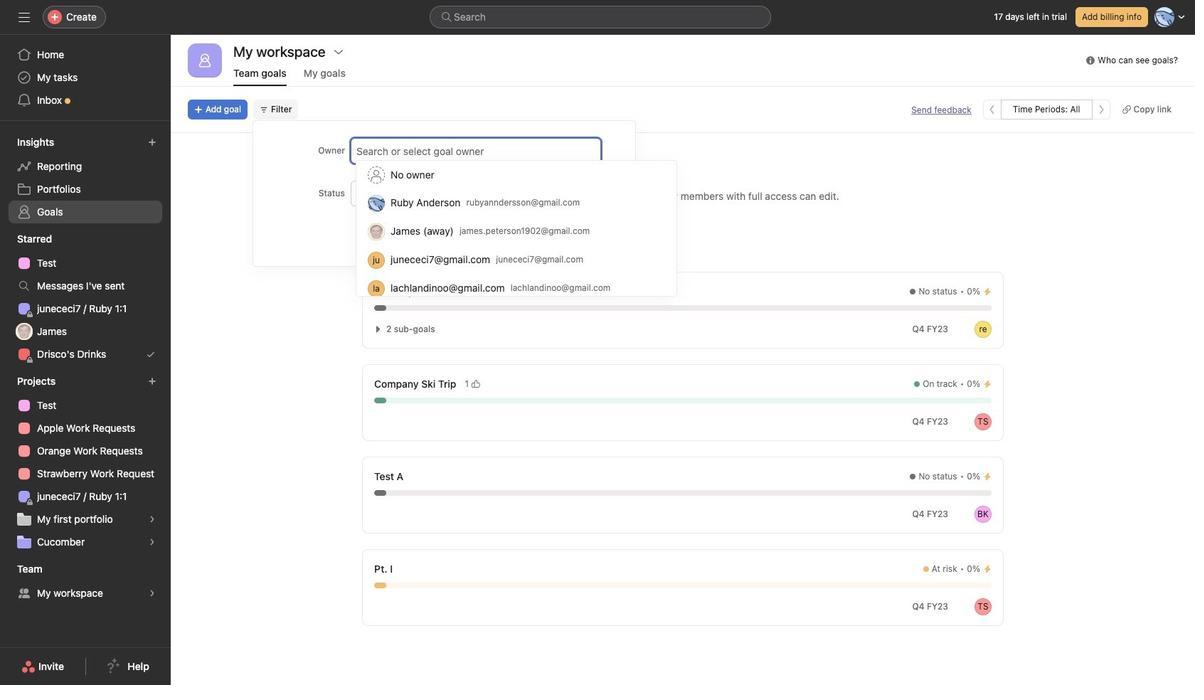 Task type: describe. For each thing, give the bounding box(es) containing it.
projects element
[[0, 369, 171, 557]]

see details, cucomber image
[[148, 538, 157, 547]]

1 vertical spatial 1 like. click to like this task image
[[472, 380, 481, 389]]

hide sidebar image
[[19, 11, 30, 23]]

1 toggle owner popover image from the top
[[975, 506, 992, 523]]

new insights image
[[148, 138, 157, 147]]

1 toggle owner popover image from the top
[[975, 321, 992, 338]]

2 toggle owner popover image from the top
[[975, 414, 992, 431]]

copy link image
[[1123, 105, 1132, 114]]

starred element
[[0, 226, 171, 369]]

show options image
[[333, 46, 344, 58]]

0 vertical spatial 1 like. click to like this task image
[[470, 288, 479, 296]]

see details, my workspace image
[[148, 589, 157, 598]]

Mission title text field
[[354, 145, 426, 177]]

Search or select status text field
[[357, 185, 594, 202]]

global element
[[0, 35, 171, 120]]

see details, my first portfolio image
[[148, 515, 157, 524]]



Task type: locate. For each thing, give the bounding box(es) containing it.
0 vertical spatial toggle owner popover image
[[975, 321, 992, 338]]

toggle owner popover image
[[975, 321, 992, 338], [975, 414, 992, 431]]

new project or portfolio image
[[148, 377, 157, 386]]

2 toggle owner popover image from the top
[[975, 599, 992, 616]]

1 vertical spatial toggle owner popover image
[[975, 599, 992, 616]]

teams element
[[0, 557, 171, 608]]

Search or select goal owner text field
[[357, 142, 594, 159]]

list box
[[430, 6, 772, 28]]

insights element
[[0, 130, 171, 226]]

1 vertical spatial toggle owner popover image
[[975, 414, 992, 431]]

1 like. click to like this task image
[[470, 288, 479, 296], [472, 380, 481, 389]]

0 vertical spatial toggle owner popover image
[[975, 506, 992, 523]]

toggle owner popover image
[[975, 506, 992, 523], [975, 599, 992, 616]]



Task type: vqa. For each thing, say whether or not it's contained in the screenshot.
the left Customize
no



